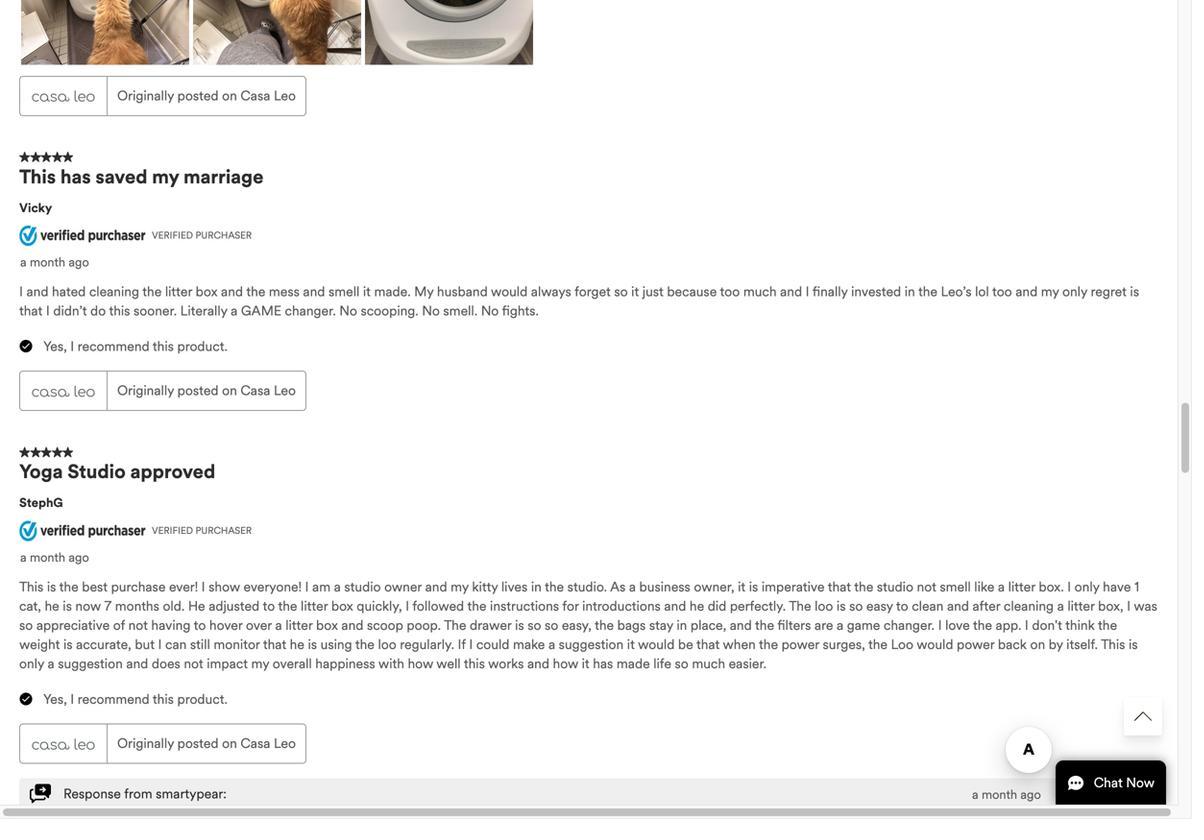 Task type: locate. For each thing, give the bounding box(es) containing it.
it left just
[[632, 284, 639, 301]]

2 yes, i recommend this product. from the top
[[43, 692, 228, 709]]

has
[[60, 165, 91, 189], [593, 656, 614, 673]]

0 vertical spatial box
[[196, 284, 218, 301]]

2 vertical spatial ago
[[1021, 788, 1042, 803]]

to down everyone!
[[263, 599, 275, 615]]

impact
[[207, 656, 248, 673]]

the up for
[[545, 579, 564, 596]]

make
[[513, 637, 545, 654]]

3 casa from the top
[[241, 736, 270, 753]]

0 vertical spatial much
[[744, 284, 777, 301]]

2 vertical spatial casa
[[241, 736, 270, 753]]

so
[[615, 284, 628, 301], [850, 599, 863, 615], [19, 618, 33, 635], [528, 618, 542, 635], [545, 618, 559, 635], [675, 656, 689, 673]]

a month ago for yoga
[[20, 550, 89, 566]]

saved
[[96, 165, 148, 189]]

1 vertical spatial leo
[[274, 383, 296, 400]]

1 horizontal spatial studio
[[877, 579, 914, 596]]

2 horizontal spatial no
[[481, 303, 499, 320]]

to right "easy"
[[897, 599, 909, 615]]

smell inside i and hated cleaning the litter box and the mess and smell it made. my husband would always forget so it just because too much and i finally invested in the leo's lol too and my only regret is that i didn't do this sooner. literally a game changer. no scooping. no smell. no fights.
[[329, 284, 360, 301]]

3 posted from the top
[[177, 736, 219, 753]]

a month ago
[[20, 255, 89, 270], [20, 550, 89, 566], [973, 788, 1042, 803]]

1 vertical spatial suggestion
[[58, 656, 123, 673]]

yes, i recommend this product. for approved
[[43, 692, 228, 709]]

the up happiness
[[356, 637, 375, 654]]

is down was
[[1129, 637, 1139, 654]]

0 vertical spatial in
[[905, 284, 916, 301]]

game
[[241, 303, 282, 320]]

2 casa from the top
[[241, 383, 270, 400]]

2 vertical spatial originally
[[117, 736, 174, 753]]

posted for approved
[[177, 736, 219, 753]]

1 horizontal spatial smell
[[940, 579, 971, 596]]

be
[[678, 637, 694, 654]]

using
[[321, 637, 352, 654]]

leo
[[274, 87, 296, 104], [274, 383, 296, 400], [274, 736, 296, 753]]

ago for studio
[[69, 550, 89, 566]]

loo
[[815, 599, 834, 615], [378, 637, 397, 654]]

posted for saved
[[177, 383, 219, 400]]

so up game
[[850, 599, 863, 615]]

leo for this has saved my marriage
[[274, 383, 296, 400]]

0 vertical spatial month
[[30, 255, 65, 270]]

is up perfectly.
[[749, 579, 759, 596]]

1 horizontal spatial suggestion
[[559, 637, 624, 654]]

1 horizontal spatial cleaning
[[1004, 599, 1054, 615]]

1 studio from the left
[[344, 579, 381, 596]]

smell left made.
[[329, 284, 360, 301]]

show
[[209, 579, 240, 596]]

yes, down weight
[[43, 692, 67, 709]]

1 horizontal spatial no
[[422, 303, 440, 320]]

box up using
[[316, 618, 338, 635]]

this right itself.
[[1102, 637, 1126, 654]]

3 originally from the top
[[117, 736, 174, 753]]

finally
[[813, 284, 848, 301]]

1 horizontal spatial much
[[744, 284, 777, 301]]

suggestion down accurate,
[[58, 656, 123, 673]]

0 horizontal spatial how
[[408, 656, 433, 673]]

1 horizontal spatial power
[[957, 637, 995, 654]]

1 vertical spatial originally posted on casa leo
[[117, 383, 296, 400]]

back
[[999, 637, 1027, 654]]

is
[[1131, 284, 1140, 301], [47, 579, 56, 596], [749, 579, 759, 596], [63, 599, 72, 615], [837, 599, 846, 615], [515, 618, 524, 635], [63, 637, 73, 654], [308, 637, 317, 654], [1129, 637, 1139, 654]]

1 yes, i recommend this product. from the top
[[43, 339, 228, 355]]

0 horizontal spatial loo
[[378, 637, 397, 654]]

is left "easy"
[[837, 599, 846, 615]]

and right the mess
[[303, 284, 325, 301]]

0 horizontal spatial in
[[531, 579, 542, 596]]

1 vertical spatial a month ago
[[20, 550, 89, 566]]

0 horizontal spatial too
[[720, 284, 740, 301]]

is right "regret"
[[1131, 284, 1140, 301]]

0 horizontal spatial power
[[782, 637, 820, 654]]

1 yes, from the top
[[43, 339, 67, 355]]

yes, i recommend this product. down does
[[43, 692, 228, 709]]

and down but
[[126, 656, 148, 673]]

product. down literally
[[177, 339, 228, 355]]

1 vertical spatial yes,
[[43, 692, 67, 709]]

casa for yoga studio approved
[[241, 736, 270, 753]]

too
[[720, 284, 740, 301], [993, 284, 1013, 301]]

2 horizontal spatial would
[[917, 637, 954, 654]]

1 originally from the top
[[117, 87, 174, 104]]

posted up smartypear:
[[177, 736, 219, 753]]

1 vertical spatial changer.
[[884, 618, 935, 635]]

kitty
[[472, 579, 498, 596]]

0 vertical spatial yes,
[[43, 339, 67, 355]]

i down owner
[[406, 599, 409, 615]]

and right lol
[[1016, 284, 1038, 301]]

ago
[[69, 255, 89, 270], [69, 550, 89, 566], [1021, 788, 1042, 803]]

cleaning up do in the top of the page
[[89, 284, 139, 301]]

1 vertical spatial ago
[[69, 550, 89, 566]]

mess
[[269, 284, 300, 301]]

0 vertical spatial not
[[917, 579, 937, 596]]

3 originally posted on casa leo from the top
[[117, 736, 296, 753]]

he
[[45, 599, 59, 615], [690, 599, 705, 615], [290, 637, 305, 654]]

1 vertical spatial in
[[531, 579, 542, 596]]

0 horizontal spatial studio
[[344, 579, 381, 596]]

0 horizontal spatial changer.
[[285, 303, 336, 320]]

i and hated cleaning the litter box and the mess and smell it made. my husband would always forget so it just because too much and i finally invested in the leo's lol too and my only regret is that i didn't do this sooner. literally a game changer. no scooping. no smell. no fights.
[[19, 284, 1140, 320]]

2 posted from the top
[[177, 383, 219, 400]]

originally for approved
[[117, 736, 174, 753]]

i right box.
[[1068, 579, 1072, 596]]

think
[[1066, 618, 1095, 635]]

0 vertical spatial this
[[19, 165, 56, 189]]

1 vertical spatial smell
[[940, 579, 971, 596]]

2 power from the left
[[957, 637, 995, 654]]

1 horizontal spatial not
[[184, 656, 203, 673]]

scoop
[[367, 618, 404, 635]]

not down the still
[[184, 656, 203, 673]]

it
[[363, 284, 371, 301], [632, 284, 639, 301], [738, 579, 746, 596], [627, 637, 635, 654], [582, 656, 590, 673]]

would down "love"
[[917, 637, 954, 654]]

2 vertical spatial posted
[[177, 736, 219, 753]]

i right but
[[158, 637, 162, 654]]

posted down literally
[[177, 383, 219, 400]]

litter up overall
[[286, 618, 313, 635]]

in right invested
[[905, 284, 916, 301]]

posted up marriage
[[177, 87, 219, 104]]

yes, for this
[[43, 339, 67, 355]]

1 vertical spatial month
[[30, 550, 65, 566]]

recommend for saved
[[78, 339, 150, 355]]

studio up "easy"
[[877, 579, 914, 596]]

product. for saved
[[177, 339, 228, 355]]

0 vertical spatial only
[[1063, 284, 1088, 301]]

0 horizontal spatial not
[[128, 618, 148, 635]]

no left scooping.
[[340, 303, 357, 320]]

originally posted on casa leo up smartypear:
[[117, 736, 296, 753]]

2 originally posted on casa leo from the top
[[117, 383, 296, 400]]

my left "regret"
[[1042, 284, 1060, 301]]

litter up sooner.
[[165, 284, 192, 301]]

the down everyone!
[[278, 599, 297, 615]]

would
[[491, 284, 528, 301], [638, 637, 675, 654], [917, 637, 954, 654]]

changer. inside this is the best purchase ever! i show everyone! i am a studio owner and my kitty lives in the studio. as a business owner, it is imperative that the studio not smell like a litter box. i only have 1 cat, he is now 7 months old. he adjusted to the litter box quickly, i followed the instructions for introductions and he did perfectly. the loo is so easy to clean and after cleaning a litter box, i was so appreciative of not having to hover over a litter box and scoop poop. the drawer is so so easy, the bags stay in place, and the filters are a game changer. i love the app. i don't think the weight is accurate, but i can still monitor that he is using the loo regularly. if i could make a suggestion it would be that when the power surges, the loo would power back on by itself. this is only a suggestion and does not impact my overall happiness with how well this works and how it has made life so much easier.
[[884, 618, 935, 635]]

2 vertical spatial month
[[982, 788, 1018, 803]]

2 how from the left
[[553, 656, 579, 673]]

has left saved
[[60, 165, 91, 189]]

studio up quickly,
[[344, 579, 381, 596]]

don't
[[1033, 618, 1063, 635]]

originally up response from smartypear:
[[117, 736, 174, 753]]

only inside i and hated cleaning the litter box and the mess and smell it made. my husband would always forget so it just because too much and i finally invested in the leo's lol too and my only regret is that i didn't do this sooner. literally a game changer. no scooping. no smell. no fights.
[[1063, 284, 1088, 301]]

0 vertical spatial suggestion
[[559, 637, 624, 654]]

0 vertical spatial recommend
[[78, 339, 150, 355]]

loo up are
[[815, 599, 834, 615]]

cat,
[[19, 599, 41, 615]]

it down easy,
[[582, 656, 590, 673]]

loo
[[892, 637, 914, 654]]

2 leo from the top
[[274, 383, 296, 400]]

only
[[1063, 284, 1088, 301], [1075, 579, 1100, 596], [19, 656, 44, 673]]

originally posted on casa leo
[[117, 87, 296, 104], [117, 383, 296, 400], [117, 736, 296, 753]]

styled arrow button link
[[1125, 698, 1163, 736]]

clean
[[912, 599, 944, 615]]

studio
[[344, 579, 381, 596], [877, 579, 914, 596]]

1 vertical spatial product.
[[177, 692, 228, 709]]

yes,
[[43, 339, 67, 355], [43, 692, 67, 709]]

appreciative
[[36, 618, 110, 635]]

2 vertical spatial box
[[316, 618, 338, 635]]

0 horizontal spatial smell
[[329, 284, 360, 301]]

2 vertical spatial not
[[184, 656, 203, 673]]

2 vertical spatial leo
[[274, 736, 296, 753]]

that inside i and hated cleaning the litter box and the mess and smell it made. my husband would always forget so it just because too much and i finally invested in the leo's lol too and my only regret is that i didn't do this sooner. literally a game changer. no scooping. no smell. no fights.
[[19, 303, 43, 320]]

originally posted on casa leo up marriage
[[117, 87, 296, 104]]

hated
[[52, 284, 86, 301]]

1 vertical spatial originally
[[117, 383, 174, 400]]

not right of
[[128, 618, 148, 635]]

smell
[[329, 284, 360, 301], [940, 579, 971, 596]]

1 no from the left
[[340, 303, 357, 320]]

the up filters
[[789, 599, 812, 615]]

2 recommend from the top
[[78, 692, 150, 709]]

changer.
[[285, 303, 336, 320], [884, 618, 935, 635]]

2 vertical spatial originally posted on casa leo
[[117, 736, 296, 753]]

1 vertical spatial casa
[[241, 383, 270, 400]]

0 vertical spatial yes, i recommend this product.
[[43, 339, 228, 355]]

recommend for approved
[[78, 692, 150, 709]]

2 product. from the top
[[177, 692, 228, 709]]

1 vertical spatial only
[[1075, 579, 1100, 596]]

product. for approved
[[177, 692, 228, 709]]

1 vertical spatial much
[[692, 656, 726, 673]]

is inside i and hated cleaning the litter box and the mess and smell it made. my husband would always forget so it just because too much and i finally invested in the leo's lol too and my only regret is that i didn't do this sooner. literally a game changer. no scooping. no smell. no fights.
[[1131, 284, 1140, 301]]

after
[[973, 599, 1001, 615]]

0 horizontal spatial cleaning
[[89, 284, 139, 301]]

1 power from the left
[[782, 637, 820, 654]]

i down didn't
[[70, 339, 74, 355]]

0 vertical spatial has
[[60, 165, 91, 189]]

2 yes, from the top
[[43, 692, 67, 709]]

posted
[[177, 87, 219, 104], [177, 383, 219, 400], [177, 736, 219, 753]]

perfectly.
[[730, 599, 786, 615]]

to up the still
[[194, 618, 206, 635]]

studio.
[[568, 579, 607, 596]]

originally posted on casa leo for this has saved my marriage
[[117, 383, 296, 400]]

how
[[408, 656, 433, 673], [553, 656, 579, 673]]

would inside i and hated cleaning the litter box and the mess and smell it made. my husband would always forget so it just because too much and i finally invested in the leo's lol too and my only regret is that i didn't do this sooner. literally a game changer. no scooping. no smell. no fights.
[[491, 284, 528, 301]]

my
[[152, 165, 179, 189], [1042, 284, 1060, 301], [451, 579, 469, 596], [251, 656, 269, 673]]

smell left "like"
[[940, 579, 971, 596]]

0 vertical spatial leo
[[274, 87, 296, 104]]

1 vertical spatial the
[[444, 618, 467, 635]]

is down appreciative
[[63, 637, 73, 654]]

1 horizontal spatial has
[[593, 656, 614, 673]]

the down introductions
[[595, 618, 614, 635]]

yes, i recommend this product. down sooner.
[[43, 339, 228, 355]]

in right the lives
[[531, 579, 542, 596]]

0 vertical spatial originally posted on casa leo
[[117, 87, 296, 104]]

1 vertical spatial yes, i recommend this product.
[[43, 692, 228, 709]]

box up literally
[[196, 284, 218, 301]]

0 vertical spatial cleaning
[[89, 284, 139, 301]]

itself.
[[1067, 637, 1099, 654]]

i
[[19, 284, 23, 301], [806, 284, 810, 301], [46, 303, 50, 320], [70, 339, 74, 355], [202, 579, 205, 596], [305, 579, 309, 596], [1068, 579, 1072, 596], [406, 599, 409, 615], [1128, 599, 1131, 615], [939, 618, 942, 635], [1025, 618, 1029, 635], [158, 637, 162, 654], [469, 637, 473, 654], [70, 692, 74, 709]]

originally
[[117, 87, 174, 104], [117, 383, 174, 400], [117, 736, 174, 753]]

0 vertical spatial changer.
[[285, 303, 336, 320]]

old.
[[163, 599, 185, 615]]

casa down impact
[[241, 736, 270, 753]]

how down easy,
[[553, 656, 579, 673]]

in up be
[[677, 618, 688, 635]]

on
[[222, 87, 237, 104], [222, 383, 237, 400], [1031, 637, 1046, 654], [222, 736, 237, 753]]

leo for yoga studio approved
[[274, 736, 296, 753]]

as
[[611, 579, 626, 596]]

changer. up the loo
[[884, 618, 935, 635]]

this left saved
[[19, 165, 56, 189]]

2 originally from the top
[[117, 383, 174, 400]]

no down my
[[422, 303, 440, 320]]

0 vertical spatial loo
[[815, 599, 834, 615]]

from
[[124, 786, 152, 803]]

changer. inside i and hated cleaning the litter box and the mess and smell it made. my husband would always forget so it just because too much and i finally invested in the leo's lol too and my only regret is that i didn't do this sooner. literally a game changer. no scooping. no smell. no fights.
[[285, 303, 336, 320]]

2 too from the left
[[993, 284, 1013, 301]]

1 vertical spatial posted
[[177, 383, 219, 400]]

this up cat,
[[19, 579, 43, 596]]

recommend down accurate,
[[78, 692, 150, 709]]

my down monitor
[[251, 656, 269, 673]]

2 vertical spatial only
[[19, 656, 44, 673]]

3 leo from the top
[[274, 736, 296, 753]]

cleaning inside i and hated cleaning the litter box and the mess and smell it made. my husband would always forget so it just because too much and i finally invested in the leo's lol too and my only regret is that i didn't do this sooner. literally a game changer. no scooping. no smell. no fights.
[[89, 284, 139, 301]]

0 horizontal spatial no
[[340, 303, 357, 320]]

1 recommend from the top
[[78, 339, 150, 355]]

sooner.
[[134, 303, 177, 320]]

changer. down the mess
[[285, 303, 336, 320]]

0 vertical spatial smell
[[329, 284, 360, 301]]

my inside i and hated cleaning the litter box and the mess and smell it made. my husband would always forget so it just because too much and i finally invested in the leo's lol too and my only regret is that i didn't do this sooner. literally a game changer. no scooping. no smell. no fights.
[[1042, 284, 1060, 301]]

originally down sooner.
[[117, 383, 174, 400]]

1 vertical spatial this
[[19, 579, 43, 596]]

lives
[[502, 579, 528, 596]]

0 vertical spatial product.
[[177, 339, 228, 355]]

that left didn't
[[19, 303, 43, 320]]

much inside i and hated cleaning the litter box and the mess and smell it made. my husband would always forget so it just because too much and i finally invested in the leo's lol too and my only regret is that i didn't do this sooner. literally a game changer. no scooping. no smell. no fights.
[[744, 284, 777, 301]]

1 vertical spatial cleaning
[[1004, 599, 1054, 615]]

loo down "scoop"
[[378, 637, 397, 654]]

purchase
[[111, 579, 166, 596]]

0 vertical spatial ago
[[69, 255, 89, 270]]

overall
[[273, 656, 312, 673]]

this
[[19, 165, 56, 189], [19, 579, 43, 596], [1102, 637, 1126, 654]]

not up clean at the right
[[917, 579, 937, 596]]

recommend
[[78, 339, 150, 355], [78, 692, 150, 709]]

suggestion down easy,
[[559, 637, 624, 654]]

to
[[263, 599, 275, 615], [897, 599, 909, 615], [194, 618, 206, 635]]

0 horizontal spatial would
[[491, 284, 528, 301]]

no
[[340, 303, 357, 320], [422, 303, 440, 320], [481, 303, 499, 320]]

0 vertical spatial the
[[789, 599, 812, 615]]

1 vertical spatial recommend
[[78, 692, 150, 709]]

2 vertical spatial in
[[677, 618, 688, 635]]

scroll to top image
[[1135, 708, 1152, 726]]

my
[[414, 284, 434, 301]]

2 horizontal spatial in
[[905, 284, 916, 301]]

this for this is the best purchase ever! i show everyone! i am a studio owner and my kitty lives in the studio. as a business owner, it is imperative that the studio not smell like a litter box. i only have 1 cat, he is now 7 months old. he adjusted to the litter box quickly, i followed the instructions for introductions and he did perfectly. the loo is so easy to clean and after cleaning a litter box, i was so appreciative of not having to hover over a litter box and scoop poop. the drawer is so so easy, the bags stay in place, and the filters are a game changer. i love the app. i don't think the weight is accurate, but i can still monitor that he is using the loo regularly. if i could make a suggestion it would be that when the power surges, the loo would power back on by itself. this is only a suggestion and does not impact my overall happiness with how well this works and how it has made life so much easier.
[[19, 579, 43, 596]]

marriage
[[184, 165, 264, 189]]

originally for saved
[[117, 383, 174, 400]]

1 product. from the top
[[177, 339, 228, 355]]

i right the ever!
[[202, 579, 205, 596]]

litter left box.
[[1009, 579, 1036, 596]]

was
[[1134, 599, 1158, 615]]

he left did
[[690, 599, 705, 615]]

is left using
[[308, 637, 317, 654]]

0 vertical spatial casa
[[241, 87, 270, 104]]

the up "if"
[[444, 618, 467, 635]]

0 horizontal spatial much
[[692, 656, 726, 673]]

0 vertical spatial posted
[[177, 87, 219, 104]]

1 vertical spatial has
[[593, 656, 614, 673]]

2 horizontal spatial to
[[897, 599, 909, 615]]



Task type: vqa. For each thing, say whether or not it's contained in the screenshot.
scooping.
yes



Task type: describe. For each thing, give the bounding box(es) containing it.
leo's
[[942, 284, 972, 301]]

1 horizontal spatial to
[[263, 599, 275, 615]]

easy,
[[562, 618, 592, 635]]

owner
[[385, 579, 422, 596]]

so left easy,
[[545, 618, 559, 635]]

litter inside i and hated cleaning the litter box and the mess and smell it made. my husband would always forget so it just because too much and i finally invested in the leo's lol too and my only regret is that i didn't do this sooner. literally a game changer. no scooping. no smell. no fights.
[[165, 284, 192, 301]]

accurate,
[[76, 637, 131, 654]]

my right saved
[[152, 165, 179, 189]]

box.
[[1039, 579, 1065, 596]]

that up are
[[828, 579, 852, 596]]

easier.
[[729, 656, 767, 673]]

response
[[63, 786, 121, 803]]

quickly,
[[357, 599, 402, 615]]

i down appreciative
[[70, 692, 74, 709]]

hover
[[209, 618, 243, 635]]

the up "easy"
[[855, 579, 874, 596]]

is down instructions
[[515, 618, 524, 635]]

2 horizontal spatial he
[[690, 599, 705, 615]]

easy
[[867, 599, 894, 615]]

and up followed at the bottom
[[425, 579, 448, 596]]

smartypear:
[[156, 786, 227, 803]]

a month ago for this
[[20, 255, 89, 270]]

everyone!
[[244, 579, 302, 596]]

a inside i and hated cleaning the litter box and the mess and smell it made. my husband would always forget so it just because too much and i finally invested in the leo's lol too and my only regret is that i didn't do this sooner. literally a game changer. no scooping. no smell. no fights.
[[231, 303, 238, 320]]

the up sooner.
[[143, 284, 162, 301]]

weight
[[19, 637, 60, 654]]

1 horizontal spatial he
[[290, 637, 305, 654]]

studio
[[67, 461, 126, 484]]

app.
[[996, 618, 1022, 635]]

bags
[[618, 618, 646, 635]]

3 no from the left
[[481, 303, 499, 320]]

life
[[654, 656, 672, 673]]

the up game
[[246, 284, 266, 301]]

regularly.
[[400, 637, 455, 654]]

game
[[847, 618, 881, 635]]

poop.
[[407, 618, 441, 635]]

owner,
[[694, 579, 735, 596]]

just
[[643, 284, 664, 301]]

on down literally
[[222, 383, 237, 400]]

and up literally
[[221, 284, 243, 301]]

now
[[75, 599, 101, 615]]

smell.
[[444, 303, 478, 320]]

if
[[458, 637, 466, 654]]

yoga
[[19, 461, 63, 484]]

so right life
[[675, 656, 689, 673]]

adjusted
[[209, 599, 260, 615]]

the down kitty
[[468, 599, 487, 615]]

best
[[82, 579, 108, 596]]

it left made.
[[363, 284, 371, 301]]

followed
[[413, 599, 464, 615]]

and left finally
[[781, 284, 803, 301]]

this inside i and hated cleaning the litter box and the mess and smell it made. my husband would always forget so it just because too much and i finally invested in the leo's lol too and my only regret is that i didn't do this sooner. literally a game changer. no scooping. no smell. no fights.
[[109, 303, 130, 320]]

so up the make
[[528, 618, 542, 635]]

so down cat,
[[19, 618, 33, 635]]

i left finally
[[806, 284, 810, 301]]

this is the best purchase ever! i show everyone! i am a studio owner and my kitty lives in the studio. as a business owner, it is imperative that the studio not smell like a litter box. i only have 1 cat, he is now 7 months old. he adjusted to the litter box quickly, i followed the instructions for introductions and he did perfectly. the loo is so easy to clean and after cleaning a litter box, i was so appreciative of not having to hover over a litter box and scoop poop. the drawer is so so easy, the bags stay in place, and the filters are a game changer. i love the app. i don't think the weight is accurate, but i can still monitor that he is using the loo regularly. if i could make a suggestion it would be that when the power surges, the loo would power back on by itself. this is only a suggestion and does not impact my overall happiness with how well this works and how it has made life so much easier.
[[19, 579, 1158, 673]]

my left kitty
[[451, 579, 469, 596]]

but
[[135, 637, 155, 654]]

and left hated
[[26, 284, 49, 301]]

monitor
[[214, 637, 260, 654]]

with
[[379, 656, 405, 673]]

it up perfectly.
[[738, 579, 746, 596]]

did
[[708, 599, 727, 615]]

approved
[[130, 461, 215, 484]]

drawer
[[470, 618, 512, 635]]

i left was
[[1128, 599, 1131, 615]]

because
[[667, 284, 717, 301]]

1 vertical spatial loo
[[378, 637, 397, 654]]

months
[[115, 599, 159, 615]]

that down the place,
[[697, 637, 720, 654]]

the down after
[[974, 618, 993, 635]]

1
[[1135, 579, 1140, 596]]

2 vertical spatial this
[[1102, 637, 1126, 654]]

husband
[[437, 284, 488, 301]]

still
[[190, 637, 210, 654]]

box inside i and hated cleaning the litter box and the mess and smell it made. my husband would always forget so it just because too much and i finally invested in the leo's lol too and my only regret is that i didn't do this sooner. literally a game changer. no scooping. no smell. no fights.
[[196, 284, 218, 301]]

cleaning inside this is the best purchase ever! i show everyone! i am a studio owner and my kitty lives in the studio. as a business owner, it is imperative that the studio not smell like a litter box. i only have 1 cat, he is now 7 months old. he adjusted to the litter box quickly, i followed the instructions for introductions and he did perfectly. the loo is so easy to clean and after cleaning a litter box, i was so appreciative of not having to hover over a litter box and scoop poop. the drawer is so so easy, the bags stay in place, and the filters are a game changer. i love the app. i don't think the weight is accurate, but i can still monitor that he is using the loo regularly. if i could make a suggestion it would be that when the power surges, the loo would power back on by itself. this is only a suggestion and does not impact my overall happiness with how well this works and how it has made life so much easier.
[[1004, 599, 1054, 615]]

didn't
[[53, 303, 87, 320]]

in inside i and hated cleaning the litter box and the mess and smell it made. my husband would always forget so it just because too much and i finally invested in the leo's lol too and my only regret is that i didn't do this sooner. literally a game changer. no scooping. no smell. no fights.
[[905, 284, 916, 301]]

yes, i recommend this product. for saved
[[43, 339, 228, 355]]

0 horizontal spatial he
[[45, 599, 59, 615]]

filters
[[778, 618, 812, 635]]

smell inside this is the best purchase ever! i show everyone! i am a studio owner and my kitty lives in the studio. as a business owner, it is imperative that the studio not smell like a litter box. i only have 1 cat, he is now 7 months old. he adjusted to the litter box quickly, i followed the instructions for introductions and he did perfectly. the loo is so easy to clean and after cleaning a litter box, i was so appreciative of not having to hover over a litter box and scoop poop. the drawer is so so easy, the bags stay in place, and the filters are a game changer. i love the app. i don't think the weight is accurate, but i can still monitor that he is using the loo regularly. if i could make a suggestion it would be that when the power surges, the loo would power back on by itself. this is only a suggestion and does not impact my overall happiness with how well this works and how it has made life so much easier.
[[940, 579, 971, 596]]

i left "love"
[[939, 618, 942, 635]]

business
[[640, 579, 691, 596]]

originally posted on casa leo for yoga studio approved
[[117, 736, 296, 753]]

2 horizontal spatial not
[[917, 579, 937, 596]]

1 vertical spatial box
[[332, 599, 353, 615]]

am
[[312, 579, 331, 596]]

lol
[[976, 284, 990, 301]]

that down the over
[[263, 637, 287, 654]]

and up the when
[[730, 618, 752, 635]]

i right app.
[[1025, 618, 1029, 635]]

yoga studio approved
[[19, 461, 215, 484]]

introductions
[[583, 599, 661, 615]]

literally
[[180, 303, 227, 320]]

well
[[437, 656, 461, 673]]

of
[[113, 618, 125, 635]]

this inside this is the best purchase ever! i show everyone! i am a studio owner and my kitty lives in the studio. as a business owner, it is imperative that the studio not smell like a litter box. i only have 1 cat, he is now 7 months old. he adjusted to the litter box quickly, i followed the instructions for introductions and he did perfectly. the loo is so easy to clean and after cleaning a litter box, i was so appreciative of not having to hover over a litter box and scoop poop. the drawer is so so easy, the bags stay in place, and the filters are a game changer. i love the app. i don't think the weight is accurate, but i can still monitor that he is using the loo regularly. if i could make a suggestion it would be that when the power surges, the loo would power back on by itself. this is only a suggestion and does not impact my overall happiness with how well this works and how it has made life so much easier.
[[464, 656, 485, 673]]

much inside this is the best purchase ever! i show everyone! i am a studio owner and my kitty lives in the studio. as a business owner, it is imperative that the studio not smell like a litter box. i only have 1 cat, he is now 7 months old. he adjusted to the litter box quickly, i followed the instructions for introductions and he did perfectly. the loo is so easy to clean and after cleaning a litter box, i was so appreciative of not having to hover over a litter box and scoop poop. the drawer is so so easy, the bags stay in place, and the filters are a game changer. i love the app. i don't think the weight is accurate, but i can still monitor that he is using the loo regularly. if i could make a suggestion it would be that when the power surges, the loo would power back on by itself. this is only a suggestion and does not impact my overall happiness with how well this works and how it has made life so much easier.
[[692, 656, 726, 673]]

on up smartypear:
[[222, 736, 237, 753]]

litter down the am
[[301, 599, 328, 615]]

on inside this is the best purchase ever! i show everyone! i am a studio owner and my kitty lives in the studio. as a business owner, it is imperative that the studio not smell like a litter box. i only have 1 cat, he is now 7 months old. he adjusted to the litter box quickly, i followed the instructions for introductions and he did perfectly. the loo is so easy to clean and after cleaning a litter box, i was so appreciative of not having to hover over a litter box and scoop poop. the drawer is so so easy, the bags stay in place, and the filters are a game changer. i love the app. i don't think the weight is accurate, but i can still monitor that he is using the loo regularly. if i could make a suggestion it would be that when the power surges, the loo would power back on by itself. this is only a suggestion and does not impact my overall happiness with how well this works and how it has made life so much easier.
[[1031, 637, 1046, 654]]

1 originally posted on casa leo from the top
[[117, 87, 296, 104]]

i left hated
[[19, 284, 23, 301]]

has inside this is the best purchase ever! i show everyone! i am a studio owner and my kitty lives in the studio. as a business owner, it is imperative that the studio not smell like a litter box. i only have 1 cat, he is now 7 months old. he adjusted to the litter box quickly, i followed the instructions for introductions and he did perfectly. the loo is so easy to clean and after cleaning a litter box, i was so appreciative of not having to hover over a litter box and scoop poop. the drawer is so so easy, the bags stay in place, and the filters are a game changer. i love the app. i don't think the weight is accurate, but i can still monitor that he is using the loo regularly. if i could make a suggestion it would be that when the power surges, the loo would power back on by itself. this is only a suggestion and does not impact my overall happiness with how well this works and how it has made life so much easier.
[[593, 656, 614, 673]]

made
[[617, 656, 650, 673]]

1 horizontal spatial in
[[677, 618, 688, 635]]

ever!
[[169, 579, 198, 596]]

forget
[[575, 284, 611, 301]]

1 posted from the top
[[177, 87, 219, 104]]

and down the make
[[528, 656, 550, 673]]

0 horizontal spatial has
[[60, 165, 91, 189]]

0 horizontal spatial suggestion
[[58, 656, 123, 673]]

2 studio from the left
[[877, 579, 914, 596]]

box,
[[1099, 599, 1124, 615]]

1 horizontal spatial loo
[[815, 599, 834, 615]]

the left the best
[[59, 579, 79, 596]]

and down the business
[[665, 599, 687, 615]]

casa for this has saved my marriage
[[241, 383, 270, 400]]

1 leo from the top
[[274, 87, 296, 104]]

and up using
[[342, 618, 364, 635]]

the left leo's
[[919, 284, 938, 301]]

1 horizontal spatial would
[[638, 637, 675, 654]]

for
[[563, 599, 579, 615]]

so inside i and hated cleaning the litter box and the mess and smell it made. my husband would always forget so it just because too much and i finally invested in the leo's lol too and my only regret is that i didn't do this sooner. literally a game changer. no scooping. no smell. no fights.
[[615, 284, 628, 301]]

ago for has
[[69, 255, 89, 270]]

month for yoga
[[30, 550, 65, 566]]

surges,
[[823, 637, 866, 654]]

regret
[[1091, 284, 1127, 301]]

the up easier.
[[759, 637, 779, 654]]

yes, for yoga
[[43, 692, 67, 709]]

can
[[165, 637, 187, 654]]

instructions
[[490, 599, 559, 615]]

the down the box,
[[1099, 618, 1118, 635]]

stay
[[650, 618, 674, 635]]

0 horizontal spatial the
[[444, 618, 467, 635]]

this has saved my marriage
[[19, 165, 264, 189]]

and up "love"
[[948, 599, 970, 615]]

invested
[[852, 284, 902, 301]]

by
[[1049, 637, 1064, 654]]

the down perfectly.
[[756, 618, 775, 635]]

is up appreciative
[[63, 599, 72, 615]]

like
[[975, 579, 995, 596]]

he
[[188, 599, 205, 615]]

works
[[488, 656, 524, 673]]

i right "if"
[[469, 637, 473, 654]]

scooping.
[[361, 303, 419, 320]]

litter up think
[[1068, 599, 1095, 615]]

i left didn't
[[46, 303, 50, 320]]

1 too from the left
[[720, 284, 740, 301]]

over
[[246, 618, 272, 635]]

0 horizontal spatial to
[[194, 618, 206, 635]]

always
[[531, 284, 572, 301]]

on up marriage
[[222, 87, 237, 104]]

this for this has saved my marriage
[[19, 165, 56, 189]]

when
[[723, 637, 756, 654]]

1 vertical spatial not
[[128, 618, 148, 635]]

fights.
[[502, 303, 539, 320]]

could
[[477, 637, 510, 654]]

made.
[[374, 284, 411, 301]]

do
[[90, 303, 106, 320]]

i left the am
[[305, 579, 309, 596]]

it down bags
[[627, 637, 635, 654]]

happiness
[[316, 656, 375, 673]]

this down does
[[153, 692, 174, 709]]

1 casa from the top
[[241, 87, 270, 104]]

are
[[815, 618, 834, 635]]

the down game
[[869, 637, 888, 654]]

2 no from the left
[[422, 303, 440, 320]]

7
[[104, 599, 112, 615]]

is left the best
[[47, 579, 56, 596]]

this down sooner.
[[153, 339, 174, 355]]

month for this
[[30, 255, 65, 270]]

1 horizontal spatial the
[[789, 599, 812, 615]]

2 vertical spatial a month ago
[[973, 788, 1042, 803]]

1 how from the left
[[408, 656, 433, 673]]

have
[[1104, 579, 1132, 596]]



